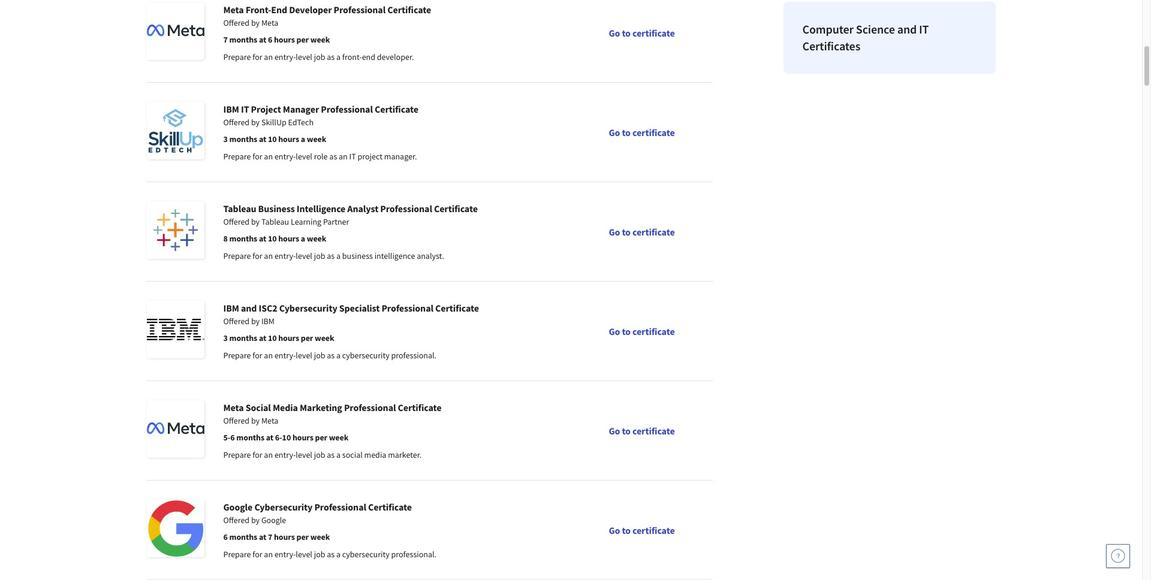 Task type: describe. For each thing, give the bounding box(es) containing it.
hours inside ibm it project manager professional certificate offered by skillup edtech 3 months at 10 hours a week
[[278, 134, 299, 145]]

business
[[258, 203, 295, 215]]

and inside ibm and isc2 cybersecurity specialist professional certificate offered by ibm 3 months at 10 hours per week
[[241, 302, 257, 314]]

per inside meta social media marketing professional certificate offered by meta 5-6 months at 6-10 hours per week
[[315, 433, 328, 443]]

for for front-
[[253, 52, 262, 62]]

specialist
[[339, 302, 380, 314]]

by for front-
[[251, 17, 260, 28]]

prepare for business
[[223, 251, 251, 262]]

cybersecurity for certificate
[[342, 549, 390, 560]]

analyst
[[348, 203, 379, 215]]

ibm it project manager professional certificate offered by skillup edtech 3 months at 10 hours a week
[[223, 103, 419, 145]]

google cybersecurity professional certificate offered by google 6 months at 7 hours per week
[[223, 501, 412, 543]]

8
[[223, 233, 228, 244]]

week inside meta social media marketing professional certificate offered by meta 5-6 months at 6-10 hours per week
[[329, 433, 349, 443]]

6 inside google cybersecurity professional certificate offered by google 6 months at 7 hours per week
[[223, 532, 228, 543]]

certificate for tableau business intelligence analyst  professional certificate
[[633, 226, 675, 238]]

front-
[[246, 4, 271, 16]]

10 inside ibm it project manager professional certificate offered by skillup edtech 3 months at 10 hours a week
[[268, 134, 277, 145]]

prepare for front-
[[223, 52, 251, 62]]

for for cybersecurity
[[253, 549, 262, 560]]

tableau business intelligence analyst  professional certificate offered by tableau learning partner 8 months at 10 hours a week
[[223, 203, 478, 244]]

an for end
[[264, 52, 273, 62]]

science
[[857, 22, 895, 37]]

1 horizontal spatial tableau
[[261, 217, 289, 227]]

intelligence
[[297, 203, 346, 215]]

by inside ibm and isc2 cybersecurity specialist professional certificate offered by ibm 3 months at 10 hours per week
[[251, 316, 260, 327]]

to for google cybersecurity professional certificate
[[622, 525, 631, 537]]

entry- for isc2
[[275, 350, 296, 361]]

social
[[342, 450, 363, 461]]

for for and
[[253, 350, 262, 361]]

per inside google cybersecurity professional certificate offered by google 6 months at 7 hours per week
[[297, 532, 309, 543]]

week inside ibm it project manager professional certificate offered by skillup edtech 3 months at 10 hours a week
[[307, 134, 327, 145]]

6 inside meta social media marketing professional certificate offered by meta 5-6 months at 6-10 hours per week
[[231, 433, 235, 443]]

go for tableau business intelligence analyst  professional certificate
[[609, 226, 620, 238]]

marketer.
[[388, 450, 422, 461]]

week inside ibm and isc2 cybersecurity specialist professional certificate offered by ibm 3 months at 10 hours per week
[[315, 333, 334, 344]]

as for manager
[[330, 151, 337, 162]]

an right role in the top of the page
[[339, 151, 348, 162]]

certificate for tableau business intelligence analyst  professional certificate
[[434, 203, 478, 215]]

at inside google cybersecurity professional certificate offered by google 6 months at 7 hours per week
[[259, 532, 266, 543]]

cybersecurity inside google cybersecurity professional certificate offered by google 6 months at 7 hours per week
[[255, 501, 313, 513]]

go to certificate for ibm it project manager professional certificate
[[609, 126, 675, 138]]

go for google cybersecurity professional certificate
[[609, 525, 620, 537]]

job for end
[[314, 52, 325, 62]]

go to certificate for meta front-end developer professional certificate
[[609, 27, 675, 39]]

level for intelligence
[[296, 251, 312, 262]]

certificate for ibm and isc2 cybersecurity specialist professional certificate
[[633, 325, 675, 337]]

offered for social
[[223, 416, 250, 427]]

week inside meta front-end developer professional certificate offered by meta 7 months at 6 hours per week
[[311, 34, 330, 45]]

certificate for meta social media marketing professional certificate
[[633, 425, 675, 437]]

prepare for an entry-level job as a cybersecurity professional. for cybersecurity
[[223, 350, 437, 361]]

hours inside tableau business intelligence analyst  professional certificate offered by tableau learning partner 8 months at 10 hours a week
[[278, 233, 299, 244]]

ibm and isc2 cybersecurity specialist professional certificate offered by ibm 3 months at 10 hours per week
[[223, 302, 479, 344]]

certificate inside google cybersecurity professional certificate offered by google 6 months at 7 hours per week
[[368, 501, 412, 513]]

3 for ibm and isc2 cybersecurity specialist professional certificate
[[223, 333, 228, 344]]

media
[[364, 450, 387, 461]]

developer.
[[377, 52, 414, 62]]

partner
[[323, 217, 349, 227]]

per inside meta front-end developer professional certificate offered by meta 7 months at 6 hours per week
[[297, 34, 309, 45]]

hours inside ibm and isc2 cybersecurity specialist professional certificate offered by ibm 3 months at 10 hours per week
[[278, 333, 299, 344]]

computer science and it certificates link
[[784, 2, 996, 74]]

10 inside tableau business intelligence analyst  professional certificate offered by tableau learning partner 8 months at 10 hours a week
[[268, 233, 277, 244]]

1 horizontal spatial google
[[261, 515, 286, 526]]

as for marketing
[[327, 450, 335, 461]]

ibm image
[[147, 301, 204, 359]]

manager.
[[384, 151, 417, 162]]

analyst.
[[417, 251, 444, 262]]

ibm for ibm and isc2 cybersecurity specialist professional certificate
[[223, 302, 239, 314]]

7 inside meta front-end developer professional certificate offered by meta 7 months at 6 hours per week
[[223, 34, 228, 45]]

0 horizontal spatial tableau
[[223, 203, 256, 215]]

prepare for an entry-level job as a cybersecurity professional. for certificate
[[223, 549, 437, 560]]

professional. for ibm and isc2 cybersecurity specialist professional certificate
[[391, 350, 437, 361]]

marketing
[[300, 402, 342, 414]]

at inside meta front-end developer professional certificate offered by meta 7 months at 6 hours per week
[[259, 34, 266, 45]]

week inside tableau business intelligence analyst  professional certificate offered by tableau learning partner 8 months at 10 hours a week
[[307, 233, 327, 244]]

go to certificate for meta social media marketing professional certificate
[[609, 425, 675, 437]]

certificate for meta social media marketing professional certificate
[[398, 402, 442, 414]]

as for cybersecurity
[[327, 350, 335, 361]]

go for meta front-end developer professional certificate
[[609, 27, 620, 39]]

social
[[246, 402, 271, 414]]

skillup
[[261, 117, 287, 128]]

a inside ibm it project manager professional certificate offered by skillup edtech 3 months at 10 hours a week
[[301, 134, 305, 145]]

to for ibm and isc2 cybersecurity specialist professional certificate
[[622, 325, 631, 337]]

cybersecurity for cybersecurity
[[342, 350, 390, 361]]

10 inside meta social media marketing professional certificate offered by meta 5-6 months at 6-10 hours per week
[[282, 433, 291, 443]]

job for professional
[[314, 549, 325, 560]]

an for media
[[264, 450, 273, 461]]

certificate for meta front-end developer professional certificate
[[388, 4, 431, 16]]

go for ibm and isc2 cybersecurity specialist professional certificate
[[609, 325, 620, 337]]

for for business
[[253, 251, 262, 262]]

hours inside meta social media marketing professional certificate offered by meta 5-6 months at 6-10 hours per week
[[293, 433, 314, 443]]

prepare for cybersecurity
[[223, 549, 251, 560]]

go to certificate for google cybersecurity professional certificate
[[609, 525, 675, 537]]

it inside the computer science and it certificates
[[920, 22, 929, 37]]

offered for front-
[[223, 17, 250, 28]]

media
[[273, 402, 298, 414]]

prepare for an entry-level job as a business intelligence analyst.
[[223, 251, 444, 262]]

prepare for social
[[223, 450, 251, 461]]

prepare for and
[[223, 350, 251, 361]]

certificate for ibm it project manager professional certificate
[[633, 126, 675, 138]]

edtech
[[288, 117, 314, 128]]

role
[[314, 151, 328, 162]]

months inside meta front-end developer professional certificate offered by meta 7 months at 6 hours per week
[[229, 34, 257, 45]]

level for isc2
[[296, 350, 312, 361]]

ibm for ibm it project manager professional certificate
[[223, 103, 239, 115]]



Task type: vqa. For each thing, say whether or not it's contained in the screenshot.


Task type: locate. For each thing, give the bounding box(es) containing it.
1 vertical spatial meta image
[[147, 401, 204, 458]]

0 vertical spatial ibm
[[223, 103, 239, 115]]

3 prepare from the top
[[223, 251, 251, 262]]

an down skillup at the top left of the page
[[264, 151, 273, 162]]

2 vertical spatial 6
[[223, 532, 228, 543]]

offered inside google cybersecurity professional certificate offered by google 6 months at 7 hours per week
[[223, 515, 250, 526]]

by inside meta front-end developer professional certificate offered by meta 7 months at 6 hours per week
[[251, 17, 260, 28]]

1 certificate from the top
[[633, 27, 675, 39]]

and right science
[[898, 22, 917, 37]]

offered inside tableau business intelligence analyst  professional certificate offered by tableau learning partner 8 months at 10 hours a week
[[223, 217, 250, 227]]

and left isc2
[[241, 302, 257, 314]]

a for developer
[[337, 52, 341, 62]]

3 go to certificate from the top
[[609, 226, 675, 238]]

0 vertical spatial 7
[[223, 34, 228, 45]]

1 vertical spatial cybersecurity
[[255, 501, 313, 513]]

10 down skillup at the top left of the page
[[268, 134, 277, 145]]

to
[[622, 27, 631, 39], [622, 126, 631, 138], [622, 226, 631, 238], [622, 325, 631, 337], [622, 425, 631, 437], [622, 525, 631, 537]]

go to certificate for ibm and isc2 cybersecurity specialist professional certificate
[[609, 325, 675, 337]]

an for project
[[264, 151, 273, 162]]

10 down business
[[268, 233, 277, 244]]

2 professional. from the top
[[391, 549, 437, 560]]

0 horizontal spatial and
[[241, 302, 257, 314]]

3 job from the top
[[314, 350, 325, 361]]

1 offered from the top
[[223, 17, 250, 28]]

by inside tableau business intelligence analyst  professional certificate offered by tableau learning partner 8 months at 10 hours a week
[[251, 217, 260, 227]]

it inside ibm it project manager professional certificate offered by skillup edtech 3 months at 10 hours a week
[[241, 103, 249, 115]]

job left social
[[314, 450, 325, 461]]

professional up media
[[344, 402, 396, 414]]

certificate for ibm it project manager professional certificate
[[375, 103, 419, 115]]

ibm down isc2
[[261, 316, 275, 327]]

a for analyst
[[337, 251, 341, 262]]

an for professional
[[264, 549, 273, 560]]

6 level from the top
[[296, 549, 312, 560]]

6 left 6-
[[231, 433, 235, 443]]

2 vertical spatial it
[[349, 151, 356, 162]]

2 by from the top
[[251, 117, 260, 128]]

ibm left isc2
[[223, 302, 239, 314]]

certificate
[[388, 4, 431, 16], [375, 103, 419, 115], [434, 203, 478, 215], [436, 302, 479, 314], [398, 402, 442, 414], [368, 501, 412, 513]]

certificate inside ibm and isc2 cybersecurity specialist professional certificate offered by ibm 3 months at 10 hours per week
[[436, 302, 479, 314]]

3 inside ibm and isc2 cybersecurity specialist professional certificate offered by ibm 3 months at 10 hours per week
[[223, 333, 228, 344]]

6 for from the top
[[253, 549, 262, 560]]

certificate down media
[[368, 501, 412, 513]]

1 vertical spatial 6
[[231, 433, 235, 443]]

6 prepare from the top
[[223, 549, 251, 560]]

3
[[223, 134, 228, 145], [223, 333, 228, 344]]

to for meta front-end developer professional certificate
[[622, 27, 631, 39]]

a down edtech
[[301, 134, 305, 145]]

certificates
[[803, 38, 861, 53]]

professional for developer
[[334, 4, 386, 16]]

4 offered from the top
[[223, 316, 250, 327]]

as for analyst
[[327, 251, 335, 262]]

5 to from the top
[[622, 425, 631, 437]]

as down google cybersecurity professional certificate offered by google 6 months at 7 hours per week
[[327, 549, 335, 560]]

1 vertical spatial google
[[261, 515, 286, 526]]

months inside ibm and isc2 cybersecurity specialist professional certificate offered by ibm 3 months at 10 hours per week
[[229, 333, 257, 344]]

1 3 from the top
[[223, 134, 228, 145]]

2 3 from the top
[[223, 333, 228, 344]]

prepare
[[223, 52, 251, 62], [223, 151, 251, 162], [223, 251, 251, 262], [223, 350, 251, 361], [223, 450, 251, 461], [223, 549, 251, 560]]

meta image
[[147, 2, 204, 60], [147, 401, 204, 458]]

as left social
[[327, 450, 335, 461]]

to for ibm it project manager professional certificate
[[622, 126, 631, 138]]

ibm
[[223, 103, 239, 115], [223, 302, 239, 314], [261, 316, 275, 327]]

1 cybersecurity from the top
[[342, 350, 390, 361]]

entry- down learning
[[275, 251, 296, 262]]

business
[[342, 251, 373, 262]]

job down ibm and isc2 cybersecurity specialist professional certificate offered by ibm 3 months at 10 hours per week
[[314, 350, 325, 361]]

2 horizontal spatial 6
[[268, 34, 272, 45]]

0 horizontal spatial 7
[[223, 34, 228, 45]]

4 go to certificate from the top
[[609, 325, 675, 337]]

3 for ibm it project manager professional certificate
[[223, 134, 228, 145]]

professional inside google cybersecurity professional certificate offered by google 6 months at 7 hours per week
[[315, 501, 367, 513]]

3 by from the top
[[251, 217, 260, 227]]

months inside ibm it project manager professional certificate offered by skillup edtech 3 months at 10 hours a week
[[229, 134, 257, 145]]

a for certificate
[[337, 549, 341, 560]]

professional inside tableau business intelligence analyst  professional certificate offered by tableau learning partner 8 months at 10 hours a week
[[380, 203, 432, 215]]

ibm left project
[[223, 103, 239, 115]]

at inside ibm and isc2 cybersecurity specialist professional certificate offered by ibm 3 months at 10 hours per week
[[259, 333, 266, 344]]

professional right specialist
[[382, 302, 434, 314]]

6 inside meta front-end developer professional certificate offered by meta 7 months at 6 hours per week
[[268, 34, 272, 45]]

tableau learning partner image
[[147, 202, 204, 259]]

1 horizontal spatial 7
[[268, 532, 272, 543]]

meta front-end developer professional certificate offered by meta 7 months at 6 hours per week
[[223, 4, 431, 45]]

professional right the manager
[[321, 103, 373, 115]]

10 inside ibm and isc2 cybersecurity specialist professional certificate offered by ibm 3 months at 10 hours per week
[[268, 333, 277, 344]]

job for isc2
[[314, 350, 325, 361]]

level for media
[[296, 450, 312, 461]]

3 level from the top
[[296, 251, 312, 262]]

offered
[[223, 17, 250, 28], [223, 117, 250, 128], [223, 217, 250, 227], [223, 316, 250, 327], [223, 416, 250, 427], [223, 515, 250, 526]]

3 to from the top
[[622, 226, 631, 238]]

2 go to certificate from the top
[[609, 126, 675, 138]]

by for it
[[251, 117, 260, 128]]

entry- down google cybersecurity professional certificate offered by google 6 months at 7 hours per week
[[275, 549, 296, 560]]

by for social
[[251, 416, 260, 427]]

google
[[223, 501, 253, 513], [261, 515, 286, 526]]

cybersecurity down google cybersecurity professional certificate offered by google 6 months at 7 hours per week
[[342, 549, 390, 560]]

at inside ibm it project manager professional certificate offered by skillup edtech 3 months at 10 hours a week
[[259, 134, 266, 145]]

4 entry- from the top
[[275, 350, 296, 361]]

1 horizontal spatial it
[[349, 151, 356, 162]]

level for professional
[[296, 549, 312, 560]]

2 offered from the top
[[223, 117, 250, 128]]

and
[[898, 22, 917, 37], [241, 302, 257, 314]]

6 go from the top
[[609, 525, 620, 537]]

2 level from the top
[[296, 151, 312, 162]]

as left front-
[[327, 52, 335, 62]]

1 vertical spatial ibm
[[223, 302, 239, 314]]

certificate down analyst.
[[436, 302, 479, 314]]

1 by from the top
[[251, 17, 260, 28]]

intelligence
[[375, 251, 415, 262]]

project
[[251, 103, 281, 115]]

certificate up the marketer.
[[398, 402, 442, 414]]

offered inside ibm it project manager professional certificate offered by skillup edtech 3 months at 10 hours a week
[[223, 117, 250, 128]]

at inside tableau business intelligence analyst  professional certificate offered by tableau learning partner 8 months at 10 hours a week
[[259, 233, 266, 244]]

to for meta social media marketing professional certificate
[[622, 425, 631, 437]]

a
[[337, 52, 341, 62], [301, 134, 305, 145], [301, 233, 305, 244], [337, 251, 341, 262], [337, 350, 341, 361], [337, 450, 341, 461], [337, 549, 341, 560]]

meta social media marketing professional certificate offered by meta 5-6 months at 6-10 hours per week
[[223, 402, 442, 443]]

cybersecurity down ibm and isc2 cybersecurity specialist professional certificate offered by ibm 3 months at 10 hours per week
[[342, 350, 390, 361]]

certificate inside tableau business intelligence analyst  professional certificate offered by tableau learning partner 8 months at 10 hours a week
[[434, 203, 478, 215]]

job for intelligence
[[314, 251, 325, 262]]

2 certificate from the top
[[633, 126, 675, 138]]

hours inside google cybersecurity professional certificate offered by google 6 months at 7 hours per week
[[274, 532, 295, 543]]

project
[[358, 151, 383, 162]]

certificate
[[633, 27, 675, 39], [633, 126, 675, 138], [633, 226, 675, 238], [633, 325, 675, 337], [633, 425, 675, 437], [633, 525, 675, 537]]

meta image for meta front-end developer professional certificate
[[147, 2, 204, 60]]

as right role in the top of the page
[[330, 151, 337, 162]]

an for intelligence
[[264, 251, 273, 262]]

front-
[[342, 52, 362, 62]]

an down isc2
[[264, 350, 273, 361]]

by for business
[[251, 217, 260, 227]]

a down ibm and isc2 cybersecurity specialist professional certificate offered by ibm 3 months at 10 hours per week
[[337, 350, 341, 361]]

an down 'front-'
[[264, 52, 273, 62]]

0 horizontal spatial 6
[[223, 532, 228, 543]]

months
[[229, 34, 257, 45], [229, 134, 257, 145], [229, 233, 257, 244], [229, 333, 257, 344], [237, 433, 265, 443], [229, 532, 257, 543]]

professional inside meta social media marketing professional certificate offered by meta 5-6 months at 6-10 hours per week
[[344, 402, 396, 414]]

level down meta social media marketing professional certificate offered by meta 5-6 months at 6-10 hours per week
[[296, 450, 312, 461]]

professional inside ibm it project manager professional certificate offered by skillup edtech 3 months at 10 hours a week
[[321, 103, 373, 115]]

by inside meta social media marketing professional certificate offered by meta 5-6 months at 6-10 hours per week
[[251, 416, 260, 427]]

5 certificate from the top
[[633, 425, 675, 437]]

prepare for an entry-level job as a social media marketer.
[[223, 450, 422, 461]]

go for meta social media marketing professional certificate
[[609, 425, 620, 437]]

3 go from the top
[[609, 226, 620, 238]]

a left the business
[[337, 251, 341, 262]]

level for project
[[296, 151, 312, 162]]

3 offered from the top
[[223, 217, 250, 227]]

entry- for professional
[[275, 549, 296, 560]]

by inside ibm it project manager professional certificate offered by skillup edtech 3 months at 10 hours a week
[[251, 117, 260, 128]]

a inside tableau business intelligence analyst  professional certificate offered by tableau learning partner 8 months at 10 hours a week
[[301, 233, 305, 244]]

4 by from the top
[[251, 316, 260, 327]]

1 professional. from the top
[[391, 350, 437, 361]]

per
[[297, 34, 309, 45], [301, 333, 313, 344], [315, 433, 328, 443], [297, 532, 309, 543]]

a left front-
[[337, 52, 341, 62]]

1 prepare for an entry-level job as a cybersecurity professional. from the top
[[223, 350, 437, 361]]

months inside google cybersecurity professional certificate offered by google 6 months at 7 hours per week
[[229, 532, 257, 543]]

1 level from the top
[[296, 52, 312, 62]]

1 prepare from the top
[[223, 52, 251, 62]]

level down learning
[[296, 251, 312, 262]]

entry- down isc2
[[275, 350, 296, 361]]

2 for from the top
[[253, 151, 262, 162]]

1 for from the top
[[253, 52, 262, 62]]

level for end
[[296, 52, 312, 62]]

isc2
[[259, 302, 278, 314]]

6 right google image
[[223, 532, 228, 543]]

6 down end
[[268, 34, 272, 45]]

entry-
[[275, 52, 296, 62], [275, 151, 296, 162], [275, 251, 296, 262], [275, 350, 296, 361], [275, 450, 296, 461], [275, 549, 296, 560]]

entry- for intelligence
[[275, 251, 296, 262]]

2 meta image from the top
[[147, 401, 204, 458]]

at
[[259, 34, 266, 45], [259, 134, 266, 145], [259, 233, 266, 244], [259, 333, 266, 344], [266, 433, 274, 443], [259, 532, 266, 543]]

0 vertical spatial tableau
[[223, 203, 256, 215]]

6 offered from the top
[[223, 515, 250, 526]]

for for social
[[253, 450, 262, 461]]

an down google cybersecurity professional certificate offered by google 6 months at 7 hours per week
[[264, 549, 273, 560]]

professional right analyst
[[380, 203, 432, 215]]

cybersecurity inside ibm and isc2 cybersecurity specialist professional certificate offered by ibm 3 months at 10 hours per week
[[279, 302, 338, 314]]

and inside the computer science and it certificates
[[898, 22, 917, 37]]

as down ibm and isc2 cybersecurity specialist professional certificate offered by ibm 3 months at 10 hours per week
[[327, 350, 335, 361]]

per inside ibm and isc2 cybersecurity specialist professional certificate offered by ibm 3 months at 10 hours per week
[[301, 333, 313, 344]]

4 job from the top
[[314, 450, 325, 461]]

7 inside google cybersecurity professional certificate offered by google 6 months at 7 hours per week
[[268, 532, 272, 543]]

meta image for meta social media marketing professional certificate
[[147, 401, 204, 458]]

entry- for end
[[275, 52, 296, 62]]

professional.
[[391, 350, 437, 361], [391, 549, 437, 560]]

2 entry- from the top
[[275, 151, 296, 162]]

6 certificate from the top
[[633, 525, 675, 537]]

0 vertical spatial google
[[223, 501, 253, 513]]

offered inside meta front-end developer professional certificate offered by meta 7 months at 6 hours per week
[[223, 17, 250, 28]]

entry- down 6-
[[275, 450, 296, 461]]

for
[[253, 52, 262, 62], [253, 151, 262, 162], [253, 251, 262, 262], [253, 350, 262, 361], [253, 450, 262, 461], [253, 549, 262, 560]]

4 to from the top
[[622, 325, 631, 337]]

go for ibm it project manager professional certificate
[[609, 126, 620, 138]]

2 to from the top
[[622, 126, 631, 138]]

5 go to certificate from the top
[[609, 425, 675, 437]]

offered for it
[[223, 117, 250, 128]]

a for cybersecurity
[[337, 350, 341, 361]]

1 vertical spatial it
[[241, 103, 249, 115]]

prepare for it
[[223, 151, 251, 162]]

6 by from the top
[[251, 515, 260, 526]]

a down google cybersecurity professional certificate offered by google 6 months at 7 hours per week
[[337, 549, 341, 560]]

meta down social
[[261, 416, 279, 427]]

1 job from the top
[[314, 52, 325, 62]]

professional up front-
[[334, 4, 386, 16]]

meta down end
[[261, 17, 279, 28]]

6 go to certificate from the top
[[609, 525, 675, 537]]

prepare for an entry-level job as a cybersecurity professional. down ibm and isc2 cybersecurity specialist professional certificate offered by ibm 3 months at 10 hours per week
[[223, 350, 437, 361]]

0 vertical spatial and
[[898, 22, 917, 37]]

computer
[[803, 22, 854, 37]]

an for isc2
[[264, 350, 273, 361]]

an down business
[[264, 251, 273, 262]]

professional for marketing
[[344, 402, 396, 414]]

5 for from the top
[[253, 450, 262, 461]]

3 right ibm image
[[223, 333, 228, 344]]

5 prepare from the top
[[223, 450, 251, 461]]

1 vertical spatial 7
[[268, 532, 272, 543]]

meta left 'front-'
[[223, 4, 244, 16]]

entry- for project
[[275, 151, 296, 162]]

offered inside meta social media marketing professional certificate offered by meta 5-6 months at 6-10 hours per week
[[223, 416, 250, 427]]

tableau up 8 at left
[[223, 203, 256, 215]]

by inside google cybersecurity professional certificate offered by google 6 months at 7 hours per week
[[251, 515, 260, 526]]

learning
[[291, 217, 322, 227]]

1 meta image from the top
[[147, 2, 204, 60]]

0 vertical spatial cybersecurity
[[342, 350, 390, 361]]

as for certificate
[[327, 549, 335, 560]]

as for developer
[[327, 52, 335, 62]]

months inside meta social media marketing professional certificate offered by meta 5-6 months at 6-10 hours per week
[[237, 433, 265, 443]]

hours
[[274, 34, 295, 45], [278, 134, 299, 145], [278, 233, 299, 244], [278, 333, 299, 344], [293, 433, 314, 443], [274, 532, 295, 543]]

entry- for media
[[275, 450, 296, 461]]

a down learning
[[301, 233, 305, 244]]

professional. for google cybersecurity professional certificate
[[391, 549, 437, 560]]

end
[[362, 52, 376, 62]]

2 horizontal spatial it
[[920, 22, 929, 37]]

1 vertical spatial cybersecurity
[[342, 549, 390, 560]]

professional for manager
[[321, 103, 373, 115]]

certificate inside meta social media marketing professional certificate offered by meta 5-6 months at 6-10 hours per week
[[398, 402, 442, 414]]

1 horizontal spatial and
[[898, 22, 917, 37]]

certificate up manager.
[[375, 103, 419, 115]]

professional
[[334, 4, 386, 16], [321, 103, 373, 115], [380, 203, 432, 215], [382, 302, 434, 314], [344, 402, 396, 414], [315, 501, 367, 513]]

7
[[223, 34, 228, 45], [268, 532, 272, 543]]

10
[[268, 134, 277, 145], [268, 233, 277, 244], [268, 333, 277, 344], [282, 433, 291, 443]]

1 vertical spatial and
[[241, 302, 257, 314]]

4 for from the top
[[253, 350, 262, 361]]

0 vertical spatial professional.
[[391, 350, 437, 361]]

developer
[[289, 4, 332, 16]]

job left front-
[[314, 52, 325, 62]]

as left the business
[[327, 251, 335, 262]]

0 vertical spatial it
[[920, 22, 929, 37]]

meta left social
[[223, 402, 244, 414]]

week inside google cybersecurity professional certificate offered by google 6 months at 7 hours per week
[[311, 532, 330, 543]]

3 inside ibm it project manager professional certificate offered by skillup edtech 3 months at 10 hours a week
[[223, 134, 228, 145]]

3 entry- from the top
[[275, 251, 296, 262]]

2 prepare for an entry-level job as a cybersecurity professional. from the top
[[223, 549, 437, 560]]

5 job from the top
[[314, 549, 325, 560]]

professional inside meta front-end developer professional certificate offered by meta 7 months at 6 hours per week
[[334, 4, 386, 16]]

1 vertical spatial 3
[[223, 333, 228, 344]]

at inside meta social media marketing professional certificate offered by meta 5-6 months at 6-10 hours per week
[[266, 433, 274, 443]]

go
[[609, 27, 620, 39], [609, 126, 620, 138], [609, 226, 620, 238], [609, 325, 620, 337], [609, 425, 620, 437], [609, 525, 620, 537]]

a left social
[[337, 450, 341, 461]]

entry- left role in the top of the page
[[275, 151, 296, 162]]

professional for analyst
[[380, 203, 432, 215]]

2 prepare from the top
[[223, 151, 251, 162]]

cybersecurity
[[279, 302, 338, 314], [255, 501, 313, 513]]

certificate inside meta front-end developer professional certificate offered by meta 7 months at 6 hours per week
[[388, 4, 431, 16]]

1 vertical spatial prepare for an entry-level job as a cybersecurity professional.
[[223, 549, 437, 560]]

entry- down end
[[275, 52, 296, 62]]

job for media
[[314, 450, 325, 461]]

professional inside ibm and isc2 cybersecurity specialist professional certificate offered by ibm 3 months at 10 hours per week
[[382, 302, 434, 314]]

level down google cybersecurity professional certificate offered by google 6 months at 7 hours per week
[[296, 549, 312, 560]]

go to certificate for tableau business intelligence analyst  professional certificate
[[609, 226, 675, 238]]

to for tableau business intelligence analyst  professional certificate
[[622, 226, 631, 238]]

4 go from the top
[[609, 325, 620, 337]]

google image
[[147, 500, 204, 558]]

it
[[920, 22, 929, 37], [241, 103, 249, 115], [349, 151, 356, 162]]

go to certificate
[[609, 27, 675, 39], [609, 126, 675, 138], [609, 226, 675, 238], [609, 325, 675, 337], [609, 425, 675, 437], [609, 525, 675, 537]]

5 go from the top
[[609, 425, 620, 437]]

ibm inside ibm it project manager professional certificate offered by skillup edtech 3 months at 10 hours a week
[[223, 103, 239, 115]]

1 go from the top
[[609, 27, 620, 39]]

6 entry- from the top
[[275, 549, 296, 560]]

months inside tableau business intelligence analyst  professional certificate offered by tableau learning partner 8 months at 10 hours a week
[[229, 233, 257, 244]]

an down social
[[264, 450, 273, 461]]

hours inside meta front-end developer professional certificate offered by meta 7 months at 6 hours per week
[[274, 34, 295, 45]]

tableau
[[223, 203, 256, 215], [261, 217, 289, 227]]

1 to from the top
[[622, 27, 631, 39]]

prepare for an entry-level job as a cybersecurity professional.
[[223, 350, 437, 361], [223, 549, 437, 560]]

5-
[[223, 433, 231, 443]]

5 entry- from the top
[[275, 450, 296, 461]]

certificate inside ibm it project manager professional certificate offered by skillup edtech 3 months at 10 hours a week
[[375, 103, 419, 115]]

prepare for an entry-level job as a cybersecurity professional. down google cybersecurity professional certificate offered by google 6 months at 7 hours per week
[[223, 549, 437, 560]]

cybersecurity
[[342, 350, 390, 361], [342, 549, 390, 560]]

by
[[251, 17, 260, 28], [251, 117, 260, 128], [251, 217, 260, 227], [251, 316, 260, 327], [251, 416, 260, 427], [251, 515, 260, 526]]

prepare for an entry-level job as a front-end developer.
[[223, 52, 414, 62]]

certificate for google cybersecurity professional certificate
[[633, 525, 675, 537]]

level down meta front-end developer professional certificate offered by meta 7 months at 6 hours per week
[[296, 52, 312, 62]]

as
[[327, 52, 335, 62], [330, 151, 337, 162], [327, 251, 335, 262], [327, 350, 335, 361], [327, 450, 335, 461], [327, 549, 335, 560]]

job
[[314, 52, 325, 62], [314, 251, 325, 262], [314, 350, 325, 361], [314, 450, 325, 461], [314, 549, 325, 560]]

0 vertical spatial prepare for an entry-level job as a cybersecurity professional.
[[223, 350, 437, 361]]

a for marketing
[[337, 450, 341, 461]]

0 vertical spatial 3
[[223, 134, 228, 145]]

6
[[268, 34, 272, 45], [231, 433, 235, 443], [223, 532, 228, 543]]

5 level from the top
[[296, 450, 312, 461]]

5 by from the top
[[251, 416, 260, 427]]

6 to from the top
[[622, 525, 631, 537]]

0 vertical spatial cybersecurity
[[279, 302, 338, 314]]

tableau down business
[[261, 217, 289, 227]]

10 down isc2
[[268, 333, 277, 344]]

level
[[296, 52, 312, 62], [296, 151, 312, 162], [296, 251, 312, 262], [296, 350, 312, 361], [296, 450, 312, 461], [296, 549, 312, 560]]

3 right the skillup edtech 'image'
[[223, 134, 228, 145]]

prepare for an entry-level role as an it project manager.
[[223, 151, 417, 162]]

skillup edtech image
[[147, 102, 204, 160]]

meta
[[223, 4, 244, 16], [261, 17, 279, 28], [223, 402, 244, 414], [261, 416, 279, 427]]

0 vertical spatial 6
[[268, 34, 272, 45]]

an
[[264, 52, 273, 62], [264, 151, 273, 162], [339, 151, 348, 162], [264, 251, 273, 262], [264, 350, 273, 361], [264, 450, 273, 461], [264, 549, 273, 560]]

2 vertical spatial ibm
[[261, 316, 275, 327]]

certificate for meta front-end developer professional certificate
[[633, 27, 675, 39]]

0 horizontal spatial google
[[223, 501, 253, 513]]

0 vertical spatial meta image
[[147, 2, 204, 60]]

offered inside ibm and isc2 cybersecurity specialist professional certificate offered by ibm 3 months at 10 hours per week
[[223, 316, 250, 327]]

3 for from the top
[[253, 251, 262, 262]]

1 vertical spatial tableau
[[261, 217, 289, 227]]

1 go to certificate from the top
[[609, 27, 675, 39]]

2 job from the top
[[314, 251, 325, 262]]

certificate up analyst.
[[434, 203, 478, 215]]

4 level from the top
[[296, 350, 312, 361]]

4 prepare from the top
[[223, 350, 251, 361]]

level up marketing
[[296, 350, 312, 361]]

4 certificate from the top
[[633, 325, 675, 337]]

job down learning
[[314, 251, 325, 262]]

week
[[311, 34, 330, 45], [307, 134, 327, 145], [307, 233, 327, 244], [315, 333, 334, 344], [329, 433, 349, 443], [311, 532, 330, 543]]

level left role in the top of the page
[[296, 151, 312, 162]]

6-
[[275, 433, 282, 443]]

offered for business
[[223, 217, 250, 227]]

2 cybersecurity from the top
[[342, 549, 390, 560]]

manager
[[283, 103, 319, 115]]

certificate up developer. at the top of page
[[388, 4, 431, 16]]

1 horizontal spatial 6
[[231, 433, 235, 443]]

1 vertical spatial professional.
[[391, 549, 437, 560]]

professional down social
[[315, 501, 367, 513]]

1 entry- from the top
[[275, 52, 296, 62]]

computer science and it certificates
[[803, 22, 929, 53]]

3 certificate from the top
[[633, 226, 675, 238]]

0 horizontal spatial it
[[241, 103, 249, 115]]

for for it
[[253, 151, 262, 162]]

end
[[271, 4, 287, 16]]

10 down media
[[282, 433, 291, 443]]

help center image
[[1112, 549, 1126, 564]]

2 go from the top
[[609, 126, 620, 138]]

5 offered from the top
[[223, 416, 250, 427]]

job down google cybersecurity professional certificate offered by google 6 months at 7 hours per week
[[314, 549, 325, 560]]



